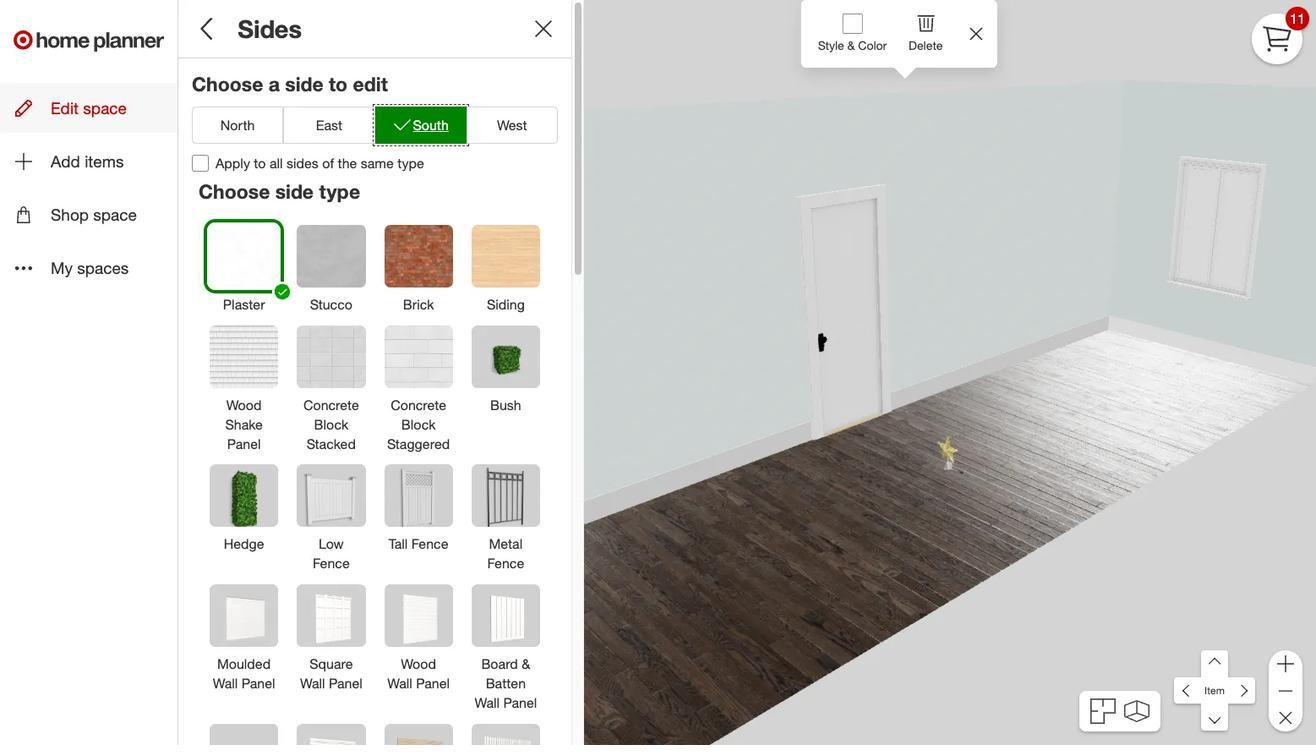 Task type: describe. For each thing, give the bounding box(es) containing it.
low
[[319, 536, 344, 553]]

stacked
[[307, 435, 356, 452]]

of
[[322, 154, 334, 171]]

panel for wood wall panel
[[416, 675, 450, 692]]

0 vertical spatial to
[[329, 72, 348, 96]]

low fence
[[313, 536, 350, 572]]

0 vertical spatial type
[[398, 154, 424, 171]]

& for batten
[[522, 655, 531, 672]]

panel for square wall panel
[[329, 675, 363, 692]]

0 horizontal spatial to
[[254, 154, 266, 171]]

sides
[[287, 154, 319, 171]]

style & color button
[[808, 0, 897, 68]]

metal fence
[[488, 536, 524, 572]]

color
[[859, 38, 887, 52]]

stucco
[[310, 296, 353, 313]]

11
[[1291, 10, 1306, 27]]

delete button
[[897, 0, 955, 64]]

block for staggered
[[402, 416, 436, 433]]

fence for metal fence
[[488, 555, 524, 572]]

items
[[85, 151, 124, 171]]

choose side type
[[199, 180, 360, 203]]

item
[[1205, 684, 1225, 697]]

square wall panel
[[300, 655, 363, 692]]

block for stacked
[[314, 416, 349, 433]]

edit space button
[[0, 83, 178, 133]]

the
[[338, 154, 357, 171]]

all
[[270, 154, 283, 171]]

concrete for concrete block staggered
[[391, 397, 447, 413]]

11 button
[[1252, 7, 1310, 64]]

fence for tall fence
[[412, 536, 449, 553]]

wood for shake
[[226, 397, 262, 413]]

bush
[[490, 397, 522, 413]]

sides
[[238, 14, 302, 44]]

add
[[51, 151, 80, 171]]

choose a side to edit
[[192, 72, 388, 96]]

fence for low fence
[[313, 555, 350, 572]]

wall inside board & batten wall panel
[[475, 694, 500, 711]]

board
[[481, 655, 518, 672]]

wall for moulded
[[213, 675, 238, 692]]

concrete block stacked
[[303, 397, 359, 452]]

home planner landing page image
[[14, 14, 164, 68]]

tall fence
[[389, 536, 449, 553]]

concrete for concrete block stacked
[[303, 397, 359, 413]]

panel inside board & batten wall panel
[[504, 694, 537, 711]]

top view button icon image
[[1091, 698, 1117, 724]]

move asset west by 6" image
[[1175, 677, 1202, 704]]

spaces
[[77, 258, 129, 278]]



Task type: vqa. For each thing, say whether or not it's contained in the screenshot.
benefits?
no



Task type: locate. For each thing, give the bounding box(es) containing it.
wall inside wood wall panel
[[387, 675, 413, 692]]

metal
[[489, 536, 523, 553]]

side down sides
[[275, 180, 314, 203]]

shake
[[225, 416, 263, 433]]

tall
[[389, 536, 408, 553]]

space inside button
[[93, 205, 137, 224]]

1 vertical spatial choose
[[199, 180, 270, 203]]

panel left batten
[[416, 675, 450, 692]]

choose down apply
[[199, 180, 270, 203]]

wood
[[226, 397, 262, 413], [401, 655, 436, 672]]

style & color
[[818, 38, 887, 52]]

south button
[[375, 106, 467, 143]]

0 vertical spatial &
[[848, 38, 855, 52]]

& right board
[[522, 655, 531, 672]]

wood up shake on the left bottom of page
[[226, 397, 262, 413]]

hedge
[[224, 536, 264, 553]]

panel down square
[[329, 675, 363, 692]]

wall down square
[[300, 675, 325, 692]]

siding
[[487, 296, 525, 313]]

apply
[[216, 154, 250, 171]]

block
[[314, 416, 349, 433], [402, 416, 436, 433]]

panel
[[227, 435, 261, 452], [242, 675, 275, 692], [329, 675, 363, 692], [416, 675, 450, 692], [504, 694, 537, 711]]

panel for wood shake panel
[[227, 435, 261, 452]]

moulded wall panel
[[213, 655, 275, 692]]

1 vertical spatial type
[[319, 180, 360, 203]]

fence down low
[[313, 555, 350, 572]]

block inside concrete block staggered
[[402, 416, 436, 433]]

&
[[848, 38, 855, 52], [522, 655, 531, 672]]

1 horizontal spatial to
[[329, 72, 348, 96]]

& inside board & batten wall panel
[[522, 655, 531, 672]]

1 horizontal spatial &
[[848, 38, 855, 52]]

move asset south by 6" image
[[1202, 704, 1229, 731]]

front view button icon image
[[1124, 700, 1150, 722]]

fence down metal
[[488, 555, 524, 572]]

wood wall panel
[[387, 655, 450, 692]]

west
[[497, 116, 527, 133]]

0 horizontal spatial concrete
[[303, 397, 359, 413]]

0 vertical spatial side
[[285, 72, 324, 96]]

choose
[[192, 72, 263, 96], [199, 180, 270, 203]]

wood inside wood shake panel
[[226, 397, 262, 413]]

edit
[[51, 98, 79, 118]]

panel inside wood shake panel
[[227, 435, 261, 452]]

space inside "button"
[[83, 98, 127, 118]]

concrete block staggered
[[387, 397, 450, 452]]

wood for wall
[[401, 655, 436, 672]]

block inside the concrete block stacked
[[314, 416, 349, 433]]

block up the stacked at the left
[[314, 416, 349, 433]]

edit space
[[51, 98, 127, 118]]

1 vertical spatial wood
[[401, 655, 436, 672]]

west button
[[467, 106, 558, 143]]

fence right 'tall'
[[412, 536, 449, 553]]

& right style
[[848, 38, 855, 52]]

1 vertical spatial to
[[254, 154, 266, 171]]

panel down moulded
[[242, 675, 275, 692]]

1 block from the left
[[314, 416, 349, 433]]

concrete up the stacked at the left
[[303, 397, 359, 413]]

panel inside square wall panel
[[329, 675, 363, 692]]

panel down shake on the left bottom of page
[[227, 435, 261, 452]]

fence
[[412, 536, 449, 553], [313, 555, 350, 572], [488, 555, 524, 572]]

concrete up the staggered
[[391, 397, 447, 413]]

& inside button
[[848, 38, 855, 52]]

brick
[[403, 296, 434, 313]]

plaster
[[223, 296, 265, 313]]

1 horizontal spatial block
[[402, 416, 436, 433]]

east button
[[283, 106, 375, 143]]

move asset east by 6" image
[[1229, 677, 1256, 704]]

my
[[51, 258, 73, 278]]

same
[[361, 154, 394, 171]]

wall for wood
[[387, 675, 413, 692]]

board & batten wall panel
[[475, 655, 537, 711]]

move asset north by 6" image
[[1202, 650, 1229, 677]]

concrete inside concrete block staggered
[[391, 397, 447, 413]]

block up the staggered
[[402, 416, 436, 433]]

wall
[[213, 675, 238, 692], [300, 675, 325, 692], [387, 675, 413, 692], [475, 694, 500, 711]]

wall for square
[[300, 675, 325, 692]]

my spaces button
[[0, 243, 178, 293]]

0 vertical spatial wood
[[226, 397, 262, 413]]

wall inside square wall panel
[[300, 675, 325, 692]]

choose for choose a side to edit
[[192, 72, 263, 96]]

0 horizontal spatial block
[[314, 416, 349, 433]]

a
[[269, 72, 280, 96]]

panel inside 'moulded wall panel'
[[242, 675, 275, 692]]

edit
[[353, 72, 388, 96]]

0 vertical spatial choose
[[192, 72, 263, 96]]

add items button
[[0, 136, 178, 186]]

panel for moulded wall panel
[[242, 675, 275, 692]]

north
[[220, 116, 255, 133]]

space for edit space
[[83, 98, 127, 118]]

side right a
[[285, 72, 324, 96]]

1 horizontal spatial type
[[398, 154, 424, 171]]

side
[[285, 72, 324, 96], [275, 180, 314, 203]]

type down the
[[319, 180, 360, 203]]

apply to all sides of the same type
[[216, 154, 424, 171]]

wood shake panel
[[225, 397, 263, 452]]

add items
[[51, 151, 124, 171]]

wall down moulded
[[213, 675, 238, 692]]

wall right square wall panel
[[387, 675, 413, 692]]

batten
[[486, 675, 526, 692]]

square
[[310, 655, 353, 672]]

wall down batten
[[475, 694, 500, 711]]

to left edit
[[329, 72, 348, 96]]

0 vertical spatial space
[[83, 98, 127, 118]]

delete
[[909, 38, 943, 52]]

1 horizontal spatial concrete
[[391, 397, 447, 413]]

1 concrete from the left
[[303, 397, 359, 413]]

wood inside wood wall panel
[[401, 655, 436, 672]]

choose for choose side type
[[199, 180, 270, 203]]

to
[[329, 72, 348, 96], [254, 154, 266, 171]]

panel down batten
[[504, 694, 537, 711]]

space right shop
[[93, 205, 137, 224]]

choose up the north
[[192, 72, 263, 96]]

wall inside 'moulded wall panel'
[[213, 675, 238, 692]]

north button
[[192, 106, 283, 143]]

type right same
[[398, 154, 424, 171]]

type
[[398, 154, 424, 171], [319, 180, 360, 203]]

shop space
[[51, 205, 137, 224]]

my spaces
[[51, 258, 129, 278]]

& for color
[[848, 38, 855, 52]]

1 horizontal spatial fence
[[412, 536, 449, 553]]

1 vertical spatial side
[[275, 180, 314, 203]]

0 horizontal spatial fence
[[313, 555, 350, 572]]

Apply to all sides of the same type checkbox
[[192, 155, 209, 172]]

style
[[818, 38, 845, 52]]

moulded
[[217, 655, 271, 672]]

concrete
[[303, 397, 359, 413], [391, 397, 447, 413]]

staggered
[[387, 435, 450, 452]]

space right edit
[[83, 98, 127, 118]]

1 vertical spatial &
[[522, 655, 531, 672]]

panel inside wood wall panel
[[416, 675, 450, 692]]

2 concrete from the left
[[391, 397, 447, 413]]

east
[[316, 116, 343, 133]]

south
[[413, 116, 449, 133]]

1 vertical spatial space
[[93, 205, 137, 224]]

shop space button
[[0, 190, 178, 240]]

wood left board
[[401, 655, 436, 672]]

2 block from the left
[[402, 416, 436, 433]]

0 horizontal spatial &
[[522, 655, 531, 672]]

to left all
[[254, 154, 266, 171]]

0 horizontal spatial wood
[[226, 397, 262, 413]]

0 horizontal spatial type
[[319, 180, 360, 203]]

2 horizontal spatial fence
[[488, 555, 524, 572]]

shop
[[51, 205, 89, 224]]

1 horizontal spatial wood
[[401, 655, 436, 672]]

space
[[83, 98, 127, 118], [93, 205, 137, 224]]

space for shop space
[[93, 205, 137, 224]]



